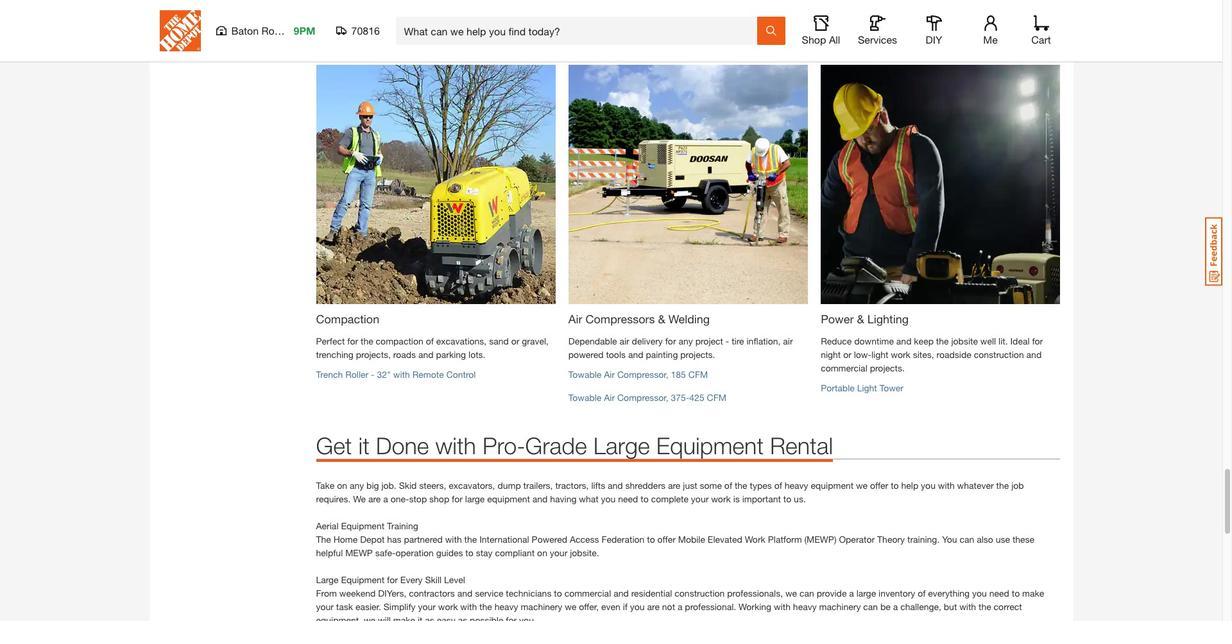 Task type: locate. For each thing, give the bounding box(es) containing it.
we right professionals,
[[786, 588, 797, 599]]

2 horizontal spatial are
[[668, 480, 681, 491]]

work inside large equipment for every skill level from weekend diyers, contractors and service technicians to commercial and residential construction professionals, we can provide a large inventory of everything you need to make your task easier. simplify your work with the heavy machinery we offer, even if you are not a professional. working with heavy machinery can be a challenge, but with the correct equipment, we will make it as easy as possible for you.
[[438, 602, 458, 613]]

mobile
[[678, 534, 706, 545]]

compressor
[[484, 18, 606, 46]]

job
[[1012, 480, 1024, 491]]

your down powered
[[550, 548, 568, 559]]

for inside take on any big job. skid steers, excavators, dump trailers, tractors, lifts and shredders are just some of the types of heavy equipment we offer to help you with whatever the job requires. we are a one-stop shop for large equipment and having what you need to complete your work is important to us.
[[452, 494, 463, 505]]

or right sand
[[511, 336, 520, 347]]

0 horizontal spatial air
[[620, 336, 630, 347]]

1 horizontal spatial offer
[[871, 480, 889, 491]]

0 horizontal spatial need
[[618, 494, 638, 505]]

the up roadside
[[937, 336, 949, 347]]

baton rouge 9pm
[[231, 24, 316, 37]]

service
[[475, 588, 504, 599]]

equipment inside large equipment for every skill level from weekend diyers, contractors and service technicians to commercial and residential construction professionals, we can provide a large inventory of everything you need to make your task easier. simplify your work with the heavy machinery we offer, even if you are not a professional. working with heavy machinery can be a challenge, but with the correct equipment, we will make it as easy as possible for you.
[[341, 575, 385, 586]]

make down these
[[1023, 588, 1045, 599]]

1 vertical spatial on
[[537, 548, 548, 559]]

are up complete
[[668, 480, 681, 491]]

1 vertical spatial need
[[990, 588, 1010, 599]]

the up projects,
[[361, 336, 373, 347]]

on down powered
[[537, 548, 548, 559]]

need down shredders
[[618, 494, 638, 505]]

and inside dependable air delivery for any project - tire inflation, air powered tools and painting projects.
[[628, 350, 644, 360]]

heavy
[[785, 480, 809, 491], [495, 602, 518, 613], [793, 602, 817, 613]]

you right everything
[[973, 588, 987, 599]]

equipment up weekend
[[341, 575, 385, 586]]

even
[[602, 602, 621, 613]]

commercial inside reduce downtime and keep the jobsite well lit. ideal for night or low-light work sites, roadside construction and commercial projects.
[[821, 363, 868, 374]]

1 horizontal spatial construction
[[974, 350, 1024, 360]]

equipment up depot
[[341, 521, 385, 532]]

with up guides
[[445, 534, 462, 545]]

air
[[620, 336, 630, 347], [783, 336, 793, 347]]

0 vertical spatial light
[[633, 18, 682, 46]]

work up easy
[[438, 602, 458, 613]]

having
[[550, 494, 577, 505]]

big
[[367, 480, 379, 491]]

shop
[[430, 494, 450, 505]]

construction inside large equipment for every skill level from weekend diyers, contractors and service technicians to commercial and residential construction professionals, we can provide a large inventory of everything you need to make your task easier. simplify your work with the heavy machinery we offer, even if you are not a professional. working with heavy machinery can be a challenge, but with the correct equipment, we will make it as easy as possible for you.
[[675, 588, 725, 599]]

0 horizontal spatial -
[[371, 369, 375, 380]]

construction down lit.
[[974, 350, 1024, 360]]

compliant
[[495, 548, 535, 559]]

with
[[393, 369, 410, 380], [436, 432, 476, 460], [939, 480, 955, 491], [445, 534, 462, 545], [461, 602, 477, 613], [774, 602, 791, 613], [960, 602, 977, 613]]

task
[[336, 602, 353, 613]]

1 vertical spatial cfm
[[707, 393, 727, 403]]

control
[[447, 369, 476, 380]]

take
[[316, 480, 335, 491]]

0 vertical spatial projects.
[[681, 350, 716, 360]]

0 vertical spatial any
[[679, 336, 693, 347]]

towable
[[569, 369, 602, 380], [569, 393, 602, 403]]

0 horizontal spatial commercial
[[565, 588, 611, 599]]

2 horizontal spatial work
[[891, 350, 911, 360]]

but
[[944, 602, 957, 613]]

a right provide
[[850, 588, 854, 599]]

stay
[[476, 548, 493, 559]]

1 vertical spatial any
[[350, 480, 364, 491]]

0 horizontal spatial large
[[316, 575, 339, 586]]

2 vertical spatial are
[[647, 602, 660, 613]]

0 vertical spatial equipment
[[657, 432, 764, 460]]

your down just
[[691, 494, 709, 505]]

1 vertical spatial large
[[316, 575, 339, 586]]

for left the you.
[[506, 615, 517, 621]]

0 vertical spatial -
[[726, 336, 730, 347]]

with right but
[[960, 602, 977, 613]]

2 horizontal spatial can
[[960, 534, 975, 545]]

0 vertical spatial need
[[618, 494, 638, 505]]

construction for roadside
[[974, 350, 1024, 360]]

1 air from the left
[[620, 336, 630, 347]]

1 vertical spatial equipment
[[341, 521, 385, 532]]

1 horizontal spatial on
[[537, 548, 548, 559]]

mewp
[[345, 548, 373, 559]]

everything
[[929, 588, 970, 599]]

cfm right 185
[[689, 369, 708, 380]]

and down delivery
[[628, 350, 644, 360]]

cfm right the 425
[[707, 393, 727, 403]]

1 horizontal spatial large
[[594, 432, 650, 460]]

projects. down project
[[681, 350, 716, 360]]

0 vertical spatial towable
[[569, 369, 602, 380]]

0 vertical spatial commercial
[[821, 363, 868, 374]]

stop
[[409, 494, 427, 505]]

with inside aerial equipment training the home depot has partnered with the international powered access federation to offer mobile elevated work platform (mewp) operator theory training. you can also use these helpful mewp safe-operation guides to stay compliant on your jobsite.
[[445, 534, 462, 545]]

perfect for the compaction of excavations, sand or gravel, trenching projects, roads and parking lots.
[[316, 336, 549, 360]]

compaction,
[[316, 18, 445, 46]]

working
[[739, 602, 772, 613]]

0 horizontal spatial on
[[337, 480, 347, 491]]

1 vertical spatial equipment
[[487, 494, 530, 505]]

1 towable from the top
[[569, 369, 602, 380]]

0 horizontal spatial can
[[800, 588, 815, 599]]

the inside aerial equipment training the home depot has partnered with the international powered access federation to offer mobile elevated work platform (mewp) operator theory training. you can also use these helpful mewp safe-operation guides to stay compliant on your jobsite.
[[465, 534, 477, 545]]

to left help
[[891, 480, 899, 491]]

the
[[361, 336, 373, 347], [937, 336, 949, 347], [735, 480, 748, 491], [997, 480, 1009, 491], [465, 534, 477, 545], [480, 602, 492, 613], [979, 602, 992, 613]]

1 horizontal spatial as
[[458, 615, 468, 621]]

easier.
[[356, 602, 381, 613]]

we inside take on any big job. skid steers, excavators, dump trailers, tractors, lifts and shredders are just some of the types of heavy equipment we offer to help you with whatever the job requires. we are a one-stop shop for large equipment and having what you need to complete your work is important to us.
[[856, 480, 868, 491]]

need inside take on any big job. skid steers, excavators, dump trailers, tractors, lifts and shredders are just some of the types of heavy equipment we offer to help you with whatever the job requires. we are a one-stop shop for large equipment and having what you need to complete your work is important to us.
[[618, 494, 638, 505]]

0 vertical spatial large
[[465, 494, 485, 505]]

1 horizontal spatial &
[[658, 312, 666, 326]]

0 horizontal spatial projects.
[[681, 350, 716, 360]]

we left offer,
[[565, 602, 577, 613]]

project
[[696, 336, 724, 347]]

get it done with pro-grade large equipment rental
[[316, 432, 833, 460]]

equipment up some on the right bottom of page
[[657, 432, 764, 460]]

1 vertical spatial can
[[800, 588, 815, 599]]

large up "lifts"
[[594, 432, 650, 460]]

0 horizontal spatial offer
[[658, 534, 676, 545]]

heavy down "service"
[[495, 602, 518, 613]]

it left easy
[[418, 615, 423, 621]]

reduce
[[821, 336, 852, 347]]

and down ideal
[[1027, 350, 1042, 360]]

1 vertical spatial are
[[368, 494, 381, 505]]

operation
[[396, 548, 434, 559]]

are down big
[[368, 494, 381, 505]]

0 vertical spatial compressor,
[[618, 369, 669, 380]]

0 vertical spatial can
[[960, 534, 975, 545]]

0 vertical spatial it
[[359, 432, 370, 460]]

for inside dependable air delivery for any project - tire inflation, air powered tools and painting projects.
[[666, 336, 676, 347]]

2 vertical spatial equipment
[[341, 575, 385, 586]]

construction inside reduce downtime and keep the jobsite well lit. ideal for night or low-light work sites, roadside construction and commercial projects.
[[974, 350, 1024, 360]]

excavations,
[[436, 336, 487, 347]]

the left job
[[997, 480, 1009, 491]]

air compressors & welding image
[[569, 65, 808, 305]]

compaction image
[[316, 65, 556, 305]]

residential
[[632, 588, 672, 599]]

feedback link image
[[1206, 217, 1223, 286]]

1 vertical spatial towable
[[569, 393, 602, 403]]

compressor, down the towable air compressor, 185 cfm
[[618, 393, 669, 403]]

work left is
[[712, 494, 731, 505]]

large inside take on any big job. skid steers, excavators, dump trailers, tractors, lifts and shredders are just some of the types of heavy equipment we offer to help you with whatever the job requires. we are a one-stop shop for large equipment and having what you need to complete your work is important to us.
[[465, 494, 485, 505]]

1 horizontal spatial need
[[990, 588, 1010, 599]]

- left 32"
[[371, 369, 375, 380]]

any
[[679, 336, 693, 347], [350, 480, 364, 491]]

as right easy
[[458, 615, 468, 621]]

we
[[856, 480, 868, 491], [786, 588, 797, 599], [565, 602, 577, 613], [364, 615, 376, 621]]

1 horizontal spatial are
[[647, 602, 660, 613]]

0 horizontal spatial make
[[393, 615, 415, 621]]

1 vertical spatial commercial
[[565, 588, 611, 599]]

offer left help
[[871, 480, 889, 491]]

for up the painting
[[666, 336, 676, 347]]

What can we help you find today? search field
[[404, 17, 757, 44]]

roller
[[345, 369, 369, 380]]

1 horizontal spatial it
[[418, 615, 423, 621]]

large up the 'from'
[[316, 575, 339, 586]]

work inside reduce downtime and keep the jobsite well lit. ideal for night or low-light work sites, roadside construction and commercial projects.
[[891, 350, 911, 360]]

1 vertical spatial offer
[[658, 534, 676, 545]]

any down welding on the right of the page
[[679, 336, 693, 347]]

rental
[[770, 432, 833, 460]]

welding
[[669, 312, 710, 326]]

you right if
[[630, 602, 645, 613]]

1 vertical spatial projects.
[[870, 363, 905, 374]]

1 horizontal spatial work
[[712, 494, 731, 505]]

can left provide
[[800, 588, 815, 599]]

operator
[[839, 534, 875, 545]]

2 vertical spatial can
[[864, 602, 878, 613]]

as
[[425, 615, 435, 621], [458, 615, 468, 621]]

services button
[[857, 15, 899, 46]]

you right help
[[921, 480, 936, 491]]

you
[[943, 534, 958, 545]]

you down "lifts"
[[601, 494, 616, 505]]

1 horizontal spatial -
[[726, 336, 730, 347]]

0 horizontal spatial any
[[350, 480, 364, 491]]

a down job.
[[383, 494, 388, 505]]

0 horizontal spatial or
[[511, 336, 520, 347]]

1 horizontal spatial can
[[864, 602, 878, 613]]

0 horizontal spatial it
[[359, 432, 370, 460]]

of right compaction
[[426, 336, 434, 347]]

0 vertical spatial large
[[594, 432, 650, 460]]

to left us. at bottom
[[784, 494, 792, 505]]

0 horizontal spatial large
[[465, 494, 485, 505]]

0 vertical spatial on
[[337, 480, 347, 491]]

theory
[[878, 534, 905, 545]]

air up tools
[[620, 336, 630, 347]]

construction for residential
[[675, 588, 725, 599]]

projects.
[[681, 350, 716, 360], [870, 363, 905, 374]]

technicians
[[506, 588, 552, 599]]

0 vertical spatial equipment
[[811, 480, 854, 491]]

1 horizontal spatial light
[[858, 383, 877, 394]]

and down level
[[458, 588, 473, 599]]

we left help
[[856, 480, 868, 491]]

2 as from the left
[[458, 615, 468, 621]]

rouge
[[262, 24, 292, 37]]

2 vertical spatial work
[[438, 602, 458, 613]]

of up challenge,
[[918, 588, 926, 599]]

1 horizontal spatial commercial
[[821, 363, 868, 374]]

light
[[633, 18, 682, 46], [858, 383, 877, 394]]

make down simplify
[[393, 615, 415, 621]]

on up requires.
[[337, 480, 347, 491]]

machinery down provide
[[820, 602, 861, 613]]

you
[[921, 480, 936, 491], [601, 494, 616, 505], [973, 588, 987, 599], [630, 602, 645, 613]]

towable for towable air compressor, 185 cfm
[[569, 369, 602, 380]]

0 vertical spatial offer
[[871, 480, 889, 491]]

1 as from the left
[[425, 615, 435, 621]]

0 horizontal spatial work
[[438, 602, 458, 613]]

of inside perfect for the compaction of excavations, sand or gravel, trenching projects, roads and parking lots.
[[426, 336, 434, 347]]

for right perfect
[[347, 336, 358, 347]]

as left easy
[[425, 615, 435, 621]]

1 horizontal spatial or
[[844, 350, 852, 360]]

1 vertical spatial compressor,
[[618, 393, 669, 403]]

power & lighting
[[821, 312, 909, 326]]

equipment down rental
[[811, 480, 854, 491]]

make
[[1023, 588, 1045, 599], [393, 615, 415, 621]]

with left whatever
[[939, 480, 955, 491]]

inflation,
[[747, 336, 781, 347]]

can left the 'be'
[[864, 602, 878, 613]]

1 horizontal spatial air
[[783, 336, 793, 347]]

or left low-
[[844, 350, 852, 360]]

compaction
[[316, 312, 380, 326]]

air for towable air compressor, 185 cfm
[[604, 369, 615, 380]]

2 towable from the top
[[569, 393, 602, 403]]

cfm
[[689, 369, 708, 380], [707, 393, 727, 403]]

air for compaction, air compressor & light towers by type
[[451, 18, 477, 46]]

1 horizontal spatial projects.
[[870, 363, 905, 374]]

construction up professional.
[[675, 588, 725, 599]]

projects,
[[356, 350, 391, 360]]

1 vertical spatial work
[[712, 494, 731, 505]]

0 vertical spatial or
[[511, 336, 520, 347]]

offer inside aerial equipment training the home depot has partnered with the international powered access federation to offer mobile elevated work platform (mewp) operator theory training. you can also use these helpful mewp safe-operation guides to stay compliant on your jobsite.
[[658, 534, 676, 545]]

access
[[570, 534, 599, 545]]

need
[[618, 494, 638, 505], [990, 588, 1010, 599]]

we down easier.
[[364, 615, 376, 621]]

need up correct
[[990, 588, 1010, 599]]

compressor, up towable air compressor, 375-425 cfm
[[618, 369, 669, 380]]

any up we
[[350, 480, 364, 491]]

for inside reduce downtime and keep the jobsite well lit. ideal for night or low-light work sites, roadside construction and commercial projects.
[[1033, 336, 1043, 347]]

heavy up us. at bottom
[[785, 480, 809, 491]]

0 vertical spatial work
[[891, 350, 911, 360]]

or
[[511, 336, 520, 347], [844, 350, 852, 360]]

are down residential
[[647, 602, 660, 613]]

weekend
[[340, 588, 376, 599]]

equipment for technicians
[[341, 575, 385, 586]]

1 horizontal spatial machinery
[[820, 602, 861, 613]]

projects. down light
[[870, 363, 905, 374]]

1 machinery from the left
[[521, 602, 563, 613]]

it right get
[[359, 432, 370, 460]]

- left tire
[[726, 336, 730, 347]]

of right some on the right bottom of page
[[725, 480, 733, 491]]

large left 'inventory'
[[857, 588, 876, 599]]

1 horizontal spatial large
[[857, 588, 876, 599]]

sand
[[489, 336, 509, 347]]

for right "shop" at the bottom left of the page
[[452, 494, 463, 505]]

0 horizontal spatial as
[[425, 615, 435, 621]]

equipment down dump
[[487, 494, 530, 505]]

for right ideal
[[1033, 336, 1043, 347]]

1 vertical spatial or
[[844, 350, 852, 360]]

1 compressor, from the top
[[618, 369, 669, 380]]

1 vertical spatial light
[[858, 383, 877, 394]]

0 vertical spatial are
[[668, 480, 681, 491]]

0 horizontal spatial construction
[[675, 588, 725, 599]]

1 vertical spatial construction
[[675, 588, 725, 599]]

any inside dependable air delivery for any project - tire inflation, air powered tools and painting projects.
[[679, 336, 693, 347]]

1 vertical spatial -
[[371, 369, 375, 380]]

requires.
[[316, 494, 351, 505]]

offer left mobile
[[658, 534, 676, 545]]

0 vertical spatial make
[[1023, 588, 1045, 599]]

jobsite.
[[570, 548, 599, 559]]

1 horizontal spatial any
[[679, 336, 693, 347]]

it
[[359, 432, 370, 460], [418, 615, 423, 621]]

take on any big job. skid steers, excavators, dump trailers, tractors, lifts and shredders are just some of the types of heavy equipment we offer to help you with whatever the job requires. we are a one-stop shop for large equipment and having what you need to complete your work is important to us.
[[316, 480, 1024, 505]]

roads
[[393, 350, 416, 360]]

2 compressor, from the top
[[618, 393, 669, 403]]

0 vertical spatial cfm
[[689, 369, 708, 380]]

work right light
[[891, 350, 911, 360]]

equipment
[[657, 432, 764, 460], [341, 521, 385, 532], [341, 575, 385, 586]]

projects. inside reduce downtime and keep the jobsite well lit. ideal for night or low-light work sites, roadside construction and commercial projects.
[[870, 363, 905, 374]]

the inside reduce downtime and keep the jobsite well lit. ideal for night or low-light work sites, roadside construction and commercial projects.
[[937, 336, 949, 347]]

equipment inside aerial equipment training the home depot has partnered with the international powered access federation to offer mobile elevated work platform (mewp) operator theory training. you can also use these helpful mewp safe-operation guides to stay compliant on your jobsite.
[[341, 521, 385, 532]]

of inside large equipment for every skill level from weekend diyers, contractors and service technicians to commercial and residential construction professionals, we can provide a large inventory of everything you need to make your task easier. simplify your work with the heavy machinery we offer, even if you are not a professional. working with heavy machinery can be a challenge, but with the correct equipment, we will make it as easy as possible for you.
[[918, 588, 926, 599]]

and inside perfect for the compaction of excavations, sand or gravel, trenching projects, roads and parking lots.
[[419, 350, 434, 360]]

your down contractors
[[418, 602, 436, 613]]

trench roller - 32" with remote control
[[316, 369, 476, 380]]

1 vertical spatial large
[[857, 588, 876, 599]]

1 vertical spatial it
[[418, 615, 423, 621]]

the up stay
[[465, 534, 477, 545]]

your inside take on any big job. skid steers, excavators, dump trailers, tractors, lifts and shredders are just some of the types of heavy equipment we offer to help you with whatever the job requires. we are a one-stop shop for large equipment and having what you need to complete your work is important to us.
[[691, 494, 709, 505]]

2 air from the left
[[783, 336, 793, 347]]

0 vertical spatial construction
[[974, 350, 1024, 360]]

can right you
[[960, 534, 975, 545]]

machinery up the you.
[[521, 602, 563, 613]]

equipment
[[811, 480, 854, 491], [487, 494, 530, 505]]

0 horizontal spatial machinery
[[521, 602, 563, 613]]

job.
[[382, 480, 397, 491]]

international
[[480, 534, 529, 545]]



Task type: vqa. For each thing, say whether or not it's contained in the screenshot.
questions
no



Task type: describe. For each thing, give the bounding box(es) containing it.
excavators,
[[449, 480, 495, 491]]

shop
[[802, 33, 827, 46]]

the left correct
[[979, 602, 992, 613]]

the up is
[[735, 480, 748, 491]]

the up possible
[[480, 602, 492, 613]]

professional.
[[685, 602, 737, 613]]

0 horizontal spatial light
[[633, 18, 682, 46]]

large inside large equipment for every skill level from weekend diyers, contractors and service technicians to commercial and residential construction professionals, we can provide a large inventory of everything you need to make your task easier. simplify your work with the heavy machinery we offer, even if you are not a professional. working with heavy machinery can be a challenge, but with the correct equipment, we will make it as easy as possible for you.
[[316, 575, 339, 586]]

parking
[[436, 350, 466, 360]]

level
[[444, 575, 465, 586]]

grade
[[526, 432, 587, 460]]

roadside
[[937, 350, 972, 360]]

cart link
[[1028, 15, 1056, 46]]

1 horizontal spatial make
[[1023, 588, 1045, 599]]

heavy inside take on any big job. skid steers, excavators, dump trailers, tractors, lifts and shredders are just some of the types of heavy equipment we offer to help you with whatever the job requires. we are a one-stop shop for large equipment and having what you need to complete your work is important to us.
[[785, 480, 809, 491]]

federation
[[602, 534, 645, 545]]

lit.
[[999, 336, 1008, 347]]

large inside large equipment for every skill level from weekend diyers, contractors and service technicians to commercial and residential construction professionals, we can provide a large inventory of everything you need to make your task easier. simplify your work with the heavy machinery we offer, even if you are not a professional. working with heavy machinery can be a challenge, but with the correct equipment, we will make it as easy as possible for you.
[[857, 588, 876, 599]]

painting
[[646, 350, 678, 360]]

to up correct
[[1012, 588, 1020, 599]]

delivery
[[632, 336, 663, 347]]

types
[[750, 480, 772, 491]]

use
[[996, 534, 1011, 545]]

well
[[981, 336, 997, 347]]

training
[[387, 521, 418, 532]]

dump
[[498, 480, 521, 491]]

and down trailers,
[[533, 494, 548, 505]]

ideal
[[1011, 336, 1030, 347]]

lighting
[[868, 312, 909, 326]]

powered
[[532, 534, 568, 545]]

a right the 'be'
[[894, 602, 898, 613]]

(mewp)
[[805, 534, 837, 545]]

or inside perfect for the compaction of excavations, sand or gravel, trenching projects, roads and parking lots.
[[511, 336, 520, 347]]

aerial
[[316, 521, 339, 532]]

towable air compressor, 375-425 cfm
[[569, 393, 727, 403]]

need inside large equipment for every skill level from weekend diyers, contractors and service technicians to commercial and residential construction professionals, we can provide a large inventory of everything you need to make your task easier. simplify your work with the heavy machinery we offer, even if you are not a professional. working with heavy machinery can be a challenge, but with the correct equipment, we will make it as easy as possible for you.
[[990, 588, 1010, 599]]

professionals,
[[728, 588, 783, 599]]

trenching
[[316, 350, 354, 360]]

your inside aerial equipment training the home depot has partnered with the international powered access federation to offer mobile elevated work platform (mewp) operator theory training. you can also use these helpful mewp safe-operation guides to stay compliant on your jobsite.
[[550, 548, 568, 559]]

with up possible
[[461, 602, 477, 613]]

work inside take on any big job. skid steers, excavators, dump trailers, tractors, lifts and shredders are just some of the types of heavy equipment we offer to help you with whatever the job requires. we are a one-stop shop for large equipment and having what you need to complete your work is important to us.
[[712, 494, 731, 505]]

skill
[[425, 575, 442, 586]]

one-
[[391, 494, 409, 505]]

partnered
[[404, 534, 443, 545]]

sites,
[[913, 350, 935, 360]]

1 vertical spatial make
[[393, 615, 415, 621]]

reduce downtime and keep the jobsite well lit. ideal for night or low-light work sites, roadside construction and commercial projects.
[[821, 336, 1043, 374]]

power & lighting image
[[821, 65, 1061, 305]]

you.
[[519, 615, 537, 621]]

to left stay
[[466, 548, 474, 559]]

night
[[821, 350, 841, 360]]

diy
[[926, 33, 943, 46]]

steers,
[[419, 480, 446, 491]]

us.
[[794, 494, 806, 505]]

diyers,
[[378, 588, 407, 599]]

tower
[[880, 383, 904, 394]]

for up diyers, on the left bottom of page
[[387, 575, 398, 586]]

it inside large equipment for every skill level from weekend diyers, contractors and service technicians to commercial and residential construction professionals, we can provide a large inventory of everything you need to make your task easier. simplify your work with the heavy machinery we offer, even if you are not a professional. working with heavy machinery can be a challenge, but with the correct equipment, we will make it as easy as possible for you.
[[418, 615, 423, 621]]

get
[[316, 432, 352, 460]]

equipment for access
[[341, 521, 385, 532]]

dependable air delivery for any project - tire inflation, air powered tools and painting projects.
[[569, 336, 793, 360]]

heavy right working in the right bottom of the page
[[793, 602, 817, 613]]

- inside dependable air delivery for any project - tire inflation, air powered tools and painting projects.
[[726, 336, 730, 347]]

any inside take on any big job. skid steers, excavators, dump trailers, tractors, lifts and shredders are just some of the types of heavy equipment we offer to help you with whatever the job requires. we are a one-stop shop for large equipment and having what you need to complete your work is important to us.
[[350, 480, 364, 491]]

a right the not
[[678, 602, 683, 613]]

air for towable air compressor, 375-425 cfm
[[604, 393, 615, 403]]

correct
[[994, 602, 1023, 613]]

equipment,
[[316, 615, 361, 621]]

work
[[745, 534, 766, 545]]

dependable
[[569, 336, 617, 347]]

projects. inside dependable air delivery for any project - tire inflation, air powered tools and painting projects.
[[681, 350, 716, 360]]

also
[[977, 534, 994, 545]]

a inside take on any big job. skid steers, excavators, dump trailers, tractors, lifts and shredders are just some of the types of heavy equipment we offer to help you with whatever the job requires. we are a one-stop shop for large equipment and having what you need to complete your work is important to us.
[[383, 494, 388, 505]]

provide
[[817, 588, 847, 599]]

compaction
[[376, 336, 424, 347]]

challenge,
[[901, 602, 942, 613]]

0 horizontal spatial are
[[368, 494, 381, 505]]

complete
[[651, 494, 689, 505]]

trench
[[316, 369, 343, 380]]

with right 32"
[[393, 369, 410, 380]]

trench roller - 32" with remote control link
[[316, 369, 476, 380]]

pro-
[[483, 432, 526, 460]]

these
[[1013, 534, 1035, 545]]

commercial inside large equipment for every skill level from weekend diyers, contractors and service technicians to commercial and residential construction professionals, we can provide a large inventory of everything you need to make your task easier. simplify your work with the heavy machinery we offer, even if you are not a professional. working with heavy machinery can be a challenge, but with the correct equipment, we will make it as easy as possible for you.
[[565, 588, 611, 599]]

whatever
[[958, 480, 994, 491]]

towable air compressor, 375-425 cfm link
[[569, 393, 727, 403]]

me button
[[970, 15, 1012, 46]]

tools
[[606, 350, 626, 360]]

is
[[734, 494, 740, 505]]

towable for towable air compressor, 375-425 cfm
[[569, 393, 602, 403]]

to down shredders
[[641, 494, 649, 505]]

the
[[316, 534, 331, 545]]

on inside aerial equipment training the home depot has partnered with the international powered access federation to offer mobile elevated work platform (mewp) operator theory training. you can also use these helpful mewp safe-operation guides to stay compliant on your jobsite.
[[537, 548, 548, 559]]

are inside large equipment for every skill level from weekend diyers, contractors and service technicians to commercial and residential construction professionals, we can provide a large inventory of everything you need to make your task easier. simplify your work with the heavy machinery we offer, even if you are not a professional. working with heavy machinery can be a challenge, but with the correct equipment, we will make it as easy as possible for you.
[[647, 602, 660, 613]]

compressor, for 375-
[[618, 393, 669, 403]]

cart
[[1032, 33, 1051, 46]]

shop all button
[[801, 15, 842, 46]]

home
[[334, 534, 358, 545]]

portable
[[821, 383, 855, 394]]

1 horizontal spatial equipment
[[811, 480, 854, 491]]

guides
[[436, 548, 463, 559]]

and up if
[[614, 588, 629, 599]]

me
[[984, 33, 998, 46]]

0 horizontal spatial equipment
[[487, 494, 530, 505]]

on inside take on any big job. skid steers, excavators, dump trailers, tractors, lifts and shredders are just some of the types of heavy equipment we offer to help you with whatever the job requires. we are a one-stop shop for large equipment and having what you need to complete your work is important to us.
[[337, 480, 347, 491]]

shop all
[[802, 33, 841, 46]]

services
[[858, 33, 898, 46]]

if
[[623, 602, 628, 613]]

compressors
[[586, 312, 655, 326]]

to right federation
[[647, 534, 655, 545]]

and right "lifts"
[[608, 480, 623, 491]]

lifts
[[592, 480, 606, 491]]

your down the 'from'
[[316, 602, 334, 613]]

of right 'types'
[[775, 480, 783, 491]]

easy
[[437, 615, 456, 621]]

can inside aerial equipment training the home depot has partnered with the international powered access federation to offer mobile elevated work platform (mewp) operator theory training. you can also use these helpful mewp safe-operation guides to stay compliant on your jobsite.
[[960, 534, 975, 545]]

0 horizontal spatial &
[[613, 18, 627, 46]]

2 machinery from the left
[[820, 602, 861, 613]]

to right technicians
[[554, 588, 562, 599]]

and left keep
[[897, 336, 912, 347]]

425
[[690, 393, 705, 403]]

or inside reduce downtime and keep the jobsite well lit. ideal for night or low-light work sites, roadside construction and commercial projects.
[[844, 350, 852, 360]]

offer inside take on any big job. skid steers, excavators, dump trailers, tractors, lifts and shredders are just some of the types of heavy equipment we offer to help you with whatever the job requires. we are a one-stop shop for large equipment and having what you need to complete your work is important to us.
[[871, 480, 889, 491]]

aerial equipment training the home depot has partnered with the international powered access federation to offer mobile elevated work platform (mewp) operator theory training. you can also use these helpful mewp safe-operation guides to stay compliant on your jobsite.
[[316, 521, 1035, 559]]

keep
[[914, 336, 934, 347]]

contractors
[[409, 588, 455, 599]]

gravel,
[[522, 336, 549, 347]]

has
[[387, 534, 402, 545]]

with inside take on any big job. skid steers, excavators, dump trailers, tractors, lifts and shredders are just some of the types of heavy equipment we offer to help you with whatever the job requires. we are a one-stop shop for large equipment and having what you need to complete your work is important to us.
[[939, 480, 955, 491]]

compressor, for 185
[[618, 369, 669, 380]]

with up excavators,
[[436, 432, 476, 460]]

light
[[872, 350, 889, 360]]

we
[[353, 494, 366, 505]]

70816
[[352, 24, 380, 37]]

2 horizontal spatial &
[[857, 312, 865, 326]]

32"
[[377, 369, 391, 380]]

for inside perfect for the compaction of excavations, sand or gravel, trenching projects, roads and parking lots.
[[347, 336, 358, 347]]

the home depot logo image
[[160, 10, 201, 51]]

with right working in the right bottom of the page
[[774, 602, 791, 613]]

tire
[[732, 336, 745, 347]]

help
[[902, 480, 919, 491]]

the inside perfect for the compaction of excavations, sand or gravel, trenching projects, roads and parking lots.
[[361, 336, 373, 347]]

9pm
[[294, 24, 316, 37]]



